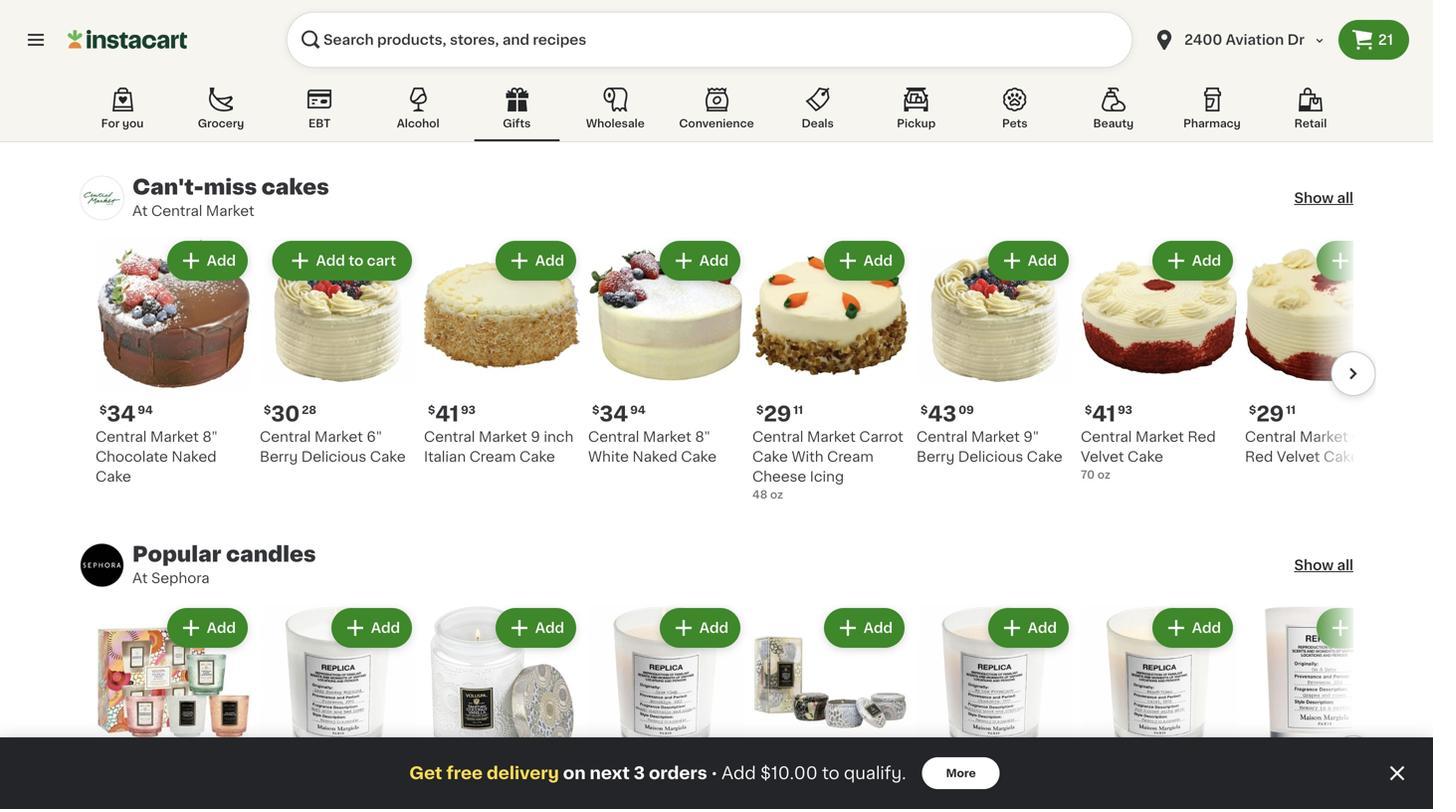 Task type: locate. For each thing, give the bounding box(es) containing it.
$ inside $ 34 00
[[428, 772, 435, 783]]

box up the 'ebt' button
[[340, 69, 366, 83]]

caramel up deals button
[[786, 49, 844, 63]]

2 all from the top
[[1337, 558, 1354, 572]]

0 vertical spatial to
[[349, 254, 364, 268]]

0 horizontal spatial with
[[588, 49, 618, 63]]

caramel inside ghirardelli milk chocolate squares with caramel filling 5.32 oz
[[621, 49, 680, 63]]

fine inside ferrero rocher fine hazelnut milk chocolate, chocolate candy gift box button
[[368, 9, 397, 23]]

8" inside central market 8" white naked cake
[[695, 430, 711, 444]]

$ 41 93 for central market 9 inch italian cream cake
[[428, 404, 476, 424]]

hazelnut up the 'ebt' button
[[260, 29, 322, 43]]

0 horizontal spatial delicious
[[301, 450, 367, 464]]

3 caramel from the left
[[1245, 49, 1304, 63]]

15.96
[[753, 68, 783, 79]]

1 many from the left
[[115, 88, 147, 99]]

2 93 from the left
[[1118, 405, 1133, 415]]

cake
[[370, 450, 406, 464], [520, 450, 555, 464], [681, 450, 717, 464], [753, 450, 788, 464], [1027, 450, 1063, 464], [1128, 450, 1164, 464], [1324, 450, 1360, 464], [96, 470, 131, 484]]

oz inside ghirardelli premium assorted chocolate squares 15.8 oz
[[1106, 68, 1120, 79]]

market inside central market 8" white naked cake
[[643, 430, 692, 444]]

$ left the '09'
[[921, 405, 928, 415]]

many in stock up you at the top
[[115, 88, 194, 99]]

1 horizontal spatial $ 70 00
[[921, 771, 973, 792]]

$ left "free"
[[428, 772, 435, 783]]

0 horizontal spatial ferrero
[[96, 9, 146, 23]]

all for 70
[[1337, 558, 1354, 572]]

29 up central market 6 inch red velvet cake
[[1257, 404, 1284, 424]]

1 cream from the left
[[470, 450, 516, 464]]

berry down the 43
[[917, 450, 955, 464]]

show for central market 9" berry delicious cake
[[1294, 191, 1334, 205]]

1 horizontal spatial with
[[753, 49, 782, 63]]

4 ghirardelli from the left
[[1081, 9, 1152, 23]]

caramel
[[621, 49, 680, 63], [786, 49, 844, 63], [1245, 49, 1304, 63]]

0 horizontal spatial caramel
[[621, 49, 680, 63]]

squares up the convenience button
[[664, 29, 721, 43]]

1 horizontal spatial fine
[[368, 9, 397, 23]]

1 with from the left
[[588, 49, 618, 63]]

8" inside central market 8" chocolate naked cake
[[202, 430, 218, 444]]

$ right •
[[757, 772, 764, 783]]

0 horizontal spatial rocher
[[149, 9, 200, 23]]

market for central market 6 inch red velvet cake
[[1300, 430, 1349, 444]]

30 left 28
[[271, 404, 300, 424]]

candy down instacart image
[[96, 69, 142, 83]]

cake inside central market 6" berry delicious cake
[[370, 450, 406, 464]]

2 box from the left
[[340, 69, 366, 83]]

deals
[[802, 118, 834, 129]]

$ 34 94 for central market 8" chocolate naked cake
[[100, 404, 153, 424]]

1 show from the top
[[1294, 191, 1334, 205]]

filling up pickup button
[[848, 49, 888, 63]]

1 horizontal spatial to
[[822, 765, 840, 782]]

many down 15.96
[[772, 88, 804, 99]]

velvet inside central market 6 inch red velvet cake
[[1277, 450, 1320, 464]]

11 for central market carrot cake with cream cheese icing
[[794, 405, 803, 415]]

gift down instacart image
[[145, 69, 172, 83]]

3 many in stock from the left
[[1101, 88, 1179, 99]]

grocery
[[198, 118, 244, 129]]

cake inside central market red velvet cake 70 oz
[[1128, 450, 1164, 464]]

grocery button
[[178, 84, 264, 141]]

1 vertical spatial to
[[822, 765, 840, 782]]

1 29 from the left
[[764, 404, 792, 424]]

in up the wholesale
[[642, 88, 653, 99]]

0 vertical spatial show all
[[1294, 191, 1354, 205]]

central market 9 inch italian cream cake
[[424, 430, 574, 464]]

squares down aviation
[[1245, 69, 1302, 83]]

0 horizontal spatial 30
[[271, 404, 300, 424]]

item carousel region
[[57, 0, 1402, 143], [57, 237, 1402, 511], [57, 604, 1402, 809]]

2 horizontal spatial many in stock
[[1101, 88, 1179, 99]]

red inside central market red velvet cake 70 oz
[[1188, 430, 1216, 444]]

1 show all link from the top
[[1294, 188, 1354, 208]]

candy down dark at the top left
[[500, 49, 546, 63]]

cart
[[367, 254, 396, 268]]

2 caramel from the left
[[786, 49, 844, 63]]

1 horizontal spatial velvet
[[1277, 450, 1320, 464]]

$ 29 11 up the with
[[757, 404, 803, 424]]

get
[[409, 765, 442, 782]]

$ 29 11 up central market 6 inch red velvet cake
[[1249, 404, 1296, 424]]

1 horizontal spatial ferrero
[[260, 9, 310, 23]]

2 gift from the left
[[310, 69, 336, 83]]

0 horizontal spatial $ 41 93
[[428, 404, 476, 424]]

$ 41 93 up central market red velvet cake 70 oz
[[1085, 404, 1133, 424]]

2 $ 70 00 from the left
[[921, 771, 973, 792]]

1 horizontal spatial chocolate,
[[260, 49, 336, 63]]

2 item carousel region from the top
[[57, 237, 1402, 511]]

1 velvet from the left
[[1081, 450, 1124, 464]]

0 horizontal spatial fine
[[204, 9, 233, 23]]

1 $ 41 93 from the left
[[428, 404, 476, 424]]

buy any 3, save $3 lindt lindor dark chocolate candy truffles 5.1 oz
[[424, 11, 546, 99]]

instacart image
[[68, 28, 187, 52]]

ferrero rocher fine hazelnut milk chocolate, chocolate candy gift box up the 'ebt' button
[[260, 9, 412, 83]]

ferrero rocher fine hazelnut milk chocolate, chocolate candy gift box inside ferrero rocher fine hazelnut milk chocolate, chocolate candy gift box button
[[260, 9, 412, 83]]

central for central market carrot cake with cream cheese icing 48 oz
[[753, 430, 804, 444]]

0 horizontal spatial $ 70 00
[[592, 771, 644, 792]]

00 left qualify.
[[795, 772, 810, 783]]

central inside central market 9 inch italian cream cake
[[424, 430, 475, 444]]

many up you at the top
[[115, 88, 147, 99]]

oz inside central market red velvet cake 70 oz
[[1098, 469, 1111, 480]]

1 caramel from the left
[[621, 49, 680, 63]]

2 8" from the left
[[695, 430, 711, 444]]

wholesale button
[[573, 84, 658, 141]]

central market 8" white naked cake
[[588, 430, 717, 464]]

2 hazelnut from the left
[[260, 29, 322, 43]]

central market 9" berry delicious cake
[[917, 430, 1063, 464]]

at right sephora "image"
[[132, 571, 148, 585]]

berry down $ 30 28 at the left of the page
[[260, 450, 298, 464]]

1 horizontal spatial 94
[[630, 405, 646, 415]]

29 for central market carrot cake with cream cheese icing
[[764, 404, 792, 424]]

1 all from the top
[[1337, 191, 1354, 205]]

many in stock up beauty
[[1101, 88, 1179, 99]]

1 vertical spatial at
[[132, 571, 148, 585]]

1 horizontal spatial box
[[340, 69, 366, 83]]

naked up popular
[[172, 450, 217, 464]]

stock
[[163, 88, 194, 99], [655, 88, 687, 99], [819, 88, 851, 99], [1148, 88, 1179, 99]]

at
[[132, 204, 148, 218], [132, 571, 148, 585]]

filling up the convenience button
[[683, 49, 724, 63]]

item carousel region containing ferrero rocher fine hazelnut milk chocolate, chocolate candy gift box
[[57, 0, 1402, 143]]

fine up "grocery" button
[[204, 9, 233, 23]]

0 horizontal spatial box
[[175, 69, 202, 83]]

can't-
[[132, 177, 204, 197]]

candy up the 'ebt' button
[[260, 69, 306, 83]]

None search field
[[287, 12, 1133, 68]]

box inside ferrero rocher fine hazelnut milk chocolate, chocolate candy gift box button
[[340, 69, 366, 83]]

0 horizontal spatial 29
[[764, 404, 792, 424]]

gifts
[[503, 118, 531, 129]]

1 show all from the top
[[1294, 191, 1354, 205]]

2 many in stock from the left
[[608, 88, 687, 99]]

2 ghirardelli from the left
[[753, 9, 824, 23]]

central inside central market carrot cake with cream cheese icing 48 oz
[[753, 430, 804, 444]]

1 horizontal spatial 41
[[1092, 404, 1116, 424]]

2 $ 41 93 from the left
[[1085, 404, 1133, 424]]

0 horizontal spatial naked
[[172, 450, 217, 464]]

1 00 from the left
[[466, 772, 482, 783]]

1 filling from the left
[[683, 49, 724, 63]]

2 velvet from the left
[[1277, 450, 1320, 464]]

0 vertical spatial at
[[132, 204, 148, 218]]

red
[[1188, 430, 1216, 444], [1245, 450, 1274, 464]]

34 for central market 8" white naked cake
[[600, 404, 628, 424]]

0 horizontal spatial filling
[[683, 49, 724, 63]]

cream for with
[[827, 450, 874, 464]]

milk inside the ghirardelli milk chocolate sea salt caramel chocolate squares
[[1320, 9, 1348, 23]]

fine left buy
[[368, 9, 397, 23]]

2 with from the left
[[753, 49, 782, 63]]

ebt button
[[277, 84, 362, 141]]

1 horizontal spatial candy
[[260, 69, 306, 83]]

0 horizontal spatial velvet
[[1081, 450, 1124, 464]]

see
[[439, 115, 466, 129]]

$ 34 94 up central market 8" chocolate naked cake
[[100, 404, 153, 424]]

00 left orders
[[629, 772, 644, 783]]

0 horizontal spatial 94
[[138, 405, 153, 415]]

0 horizontal spatial red
[[1188, 430, 1216, 444]]

0 horizontal spatial 93
[[461, 405, 476, 415]]

ghirardelli milk chocolate sea salt caramel chocolate squares button
[[1245, 0, 1402, 83]]

ghirardelli for ghirardelli milk chocolate sea salt caramel chocolate squares
[[1245, 9, 1317, 23]]

2 at from the top
[[132, 571, 148, 585]]

0 horizontal spatial cream
[[470, 450, 516, 464]]

caramel for squares
[[1245, 49, 1304, 63]]

oz inside central market carrot cake with cream cheese icing 48 oz
[[770, 489, 783, 500]]

cream inside central market 9 inch italian cream cake
[[470, 450, 516, 464]]

alcohol
[[397, 118, 440, 129]]

squares up deals button
[[829, 29, 886, 43]]

at inside can't-miss cakes at central market
[[132, 204, 148, 218]]

squares down bark
[[993, 49, 1050, 63]]

3 00 from the left
[[795, 772, 810, 783]]

many up beauty
[[1101, 88, 1132, 99]]

central inside the central market 9" berry delicious cake
[[917, 430, 968, 444]]

34 left delivery
[[435, 771, 464, 792]]

rocher
[[149, 9, 200, 23], [314, 9, 364, 23]]

1 8" from the left
[[202, 430, 218, 444]]

3 in from the left
[[807, 88, 817, 99]]

hazelnut up for you button on the top left of page
[[96, 29, 158, 43]]

0 horizontal spatial $ 34 94
[[100, 404, 153, 424]]

2 horizontal spatial caramel
[[1245, 49, 1304, 63]]

$ 34 94 up white
[[592, 404, 646, 424]]

2 vertical spatial item carousel region
[[57, 604, 1402, 809]]

$ 70 00 right qualify.
[[921, 771, 973, 792]]

milk inside ghirardelli milk chocolate squares with caramel filling 5.32 oz
[[663, 9, 692, 23]]

naked
[[172, 450, 217, 464], [633, 450, 678, 464]]

add to cart
[[316, 254, 396, 268]]

market inside the central market 9" berry delicious cake
[[971, 430, 1020, 444]]

93 up central market 9 inch italian cream cake
[[461, 405, 476, 415]]

central inside central market 8" chocolate naked cake
[[96, 430, 147, 444]]

0 horizontal spatial $ 29 11
[[757, 404, 803, 424]]

cake inside central market 6 inch red velvet cake
[[1324, 450, 1360, 464]]

naked inside central market 8" chocolate naked cake
[[172, 450, 217, 464]]

berry inside central market 6" berry delicious cake
[[260, 450, 298, 464]]

cake inside central market carrot cake with cream cheese icing 48 oz
[[753, 450, 788, 464]]

more button
[[922, 758, 1000, 789]]

2 horizontal spatial 70
[[1081, 469, 1095, 480]]

1 hazelnut from the left
[[96, 29, 158, 43]]

$ up cheese
[[757, 405, 764, 415]]

0 horizontal spatial 34
[[107, 404, 136, 424]]

cake inside central market 9 inch italian cream cake
[[520, 450, 555, 464]]

add
[[207, 254, 236, 268], [316, 254, 345, 268], [535, 254, 564, 268], [700, 254, 729, 268], [864, 254, 893, 268], [1028, 254, 1057, 268], [1192, 254, 1221, 268], [207, 621, 236, 635], [371, 621, 400, 635], [535, 621, 564, 635], [700, 621, 729, 635], [864, 621, 893, 635], [1028, 621, 1057, 635], [1192, 621, 1221, 635], [722, 765, 756, 782]]

central for central market 9 inch italian cream cake
[[424, 430, 475, 444]]

squares down assorted
[[1081, 49, 1138, 63]]

2 29 from the left
[[1257, 404, 1284, 424]]

2 naked from the left
[[633, 450, 678, 464]]

ghirardelli inside ghirardelli milk chocolate squares with caramel filling 15.96 oz many in stock
[[753, 9, 824, 23]]

1 naked from the left
[[172, 450, 217, 464]]

1 vertical spatial all
[[1337, 558, 1354, 572]]

1 berry from the left
[[260, 450, 298, 464]]

hazelnut
[[96, 29, 158, 43], [260, 29, 322, 43]]

4 00 from the left
[[957, 772, 973, 783]]

eligible
[[470, 115, 522, 129]]

1 vertical spatial show all link
[[1294, 555, 1354, 575]]

1 horizontal spatial 93
[[1118, 405, 1133, 415]]

ghirardelli up 15.96
[[753, 9, 824, 23]]

1 item carousel region from the top
[[57, 0, 1402, 143]]

2 delicious from the left
[[958, 450, 1023, 464]]

34 up central market 8" chocolate naked cake
[[107, 404, 136, 424]]

34 up white
[[600, 404, 628, 424]]

$ up white
[[592, 405, 600, 415]]

1 horizontal spatial filling
[[848, 49, 888, 63]]

all for central market 9" berry delicious cake
[[1337, 191, 1354, 205]]

0 horizontal spatial many in stock
[[115, 88, 194, 99]]

2 horizontal spatial 34
[[600, 404, 628, 424]]

1 11 from the left
[[794, 405, 803, 415]]

0 vertical spatial red
[[1188, 430, 1216, 444]]

41 up central market red velvet cake 70 oz
[[1092, 404, 1116, 424]]

1 $ 29 11 from the left
[[757, 404, 803, 424]]

70
[[1081, 469, 1095, 480], [600, 771, 627, 792], [928, 771, 955, 792]]

bark
[[1002, 29, 1034, 43]]

shop categories tab list
[[80, 84, 1354, 141]]

oz inside the buy any 3, save $3 lindt lindor dark chocolate candy truffles 5.1 oz
[[441, 88, 454, 99]]

icing
[[810, 470, 844, 484]]

cream inside central market carrot cake with cream cheese icing 48 oz
[[827, 450, 874, 464]]

0 vertical spatial show all link
[[1294, 188, 1354, 208]]

1 horizontal spatial berry
[[917, 450, 955, 464]]

item carousel region for popular candles
[[57, 604, 1402, 809]]

fine
[[204, 9, 233, 23], [368, 9, 397, 23]]

market inside central market red velvet cake 70 oz
[[1136, 430, 1184, 444]]

$ 30 00
[[757, 771, 810, 792]]

2 horizontal spatial candy
[[500, 49, 546, 63]]

5 ghirardelli from the left
[[1245, 9, 1317, 23]]

2 $ 34 94 from the left
[[592, 404, 646, 424]]

0 vertical spatial 30
[[271, 404, 300, 424]]

gift up the 'ebt' button
[[310, 69, 336, 83]]

1 chocolate, from the left
[[96, 49, 172, 63]]

chocolate, up the 'ebt' button
[[260, 49, 336, 63]]

market for central market carrot cake with cream cheese icing 48 oz
[[807, 430, 856, 444]]

0 horizontal spatial ferrero rocher fine hazelnut milk chocolate, chocolate candy gift box
[[96, 9, 248, 83]]

0 horizontal spatial 11
[[794, 405, 803, 415]]

3 stock from the left
[[819, 88, 851, 99]]

0 horizontal spatial to
[[349, 254, 364, 268]]

1 horizontal spatial 34
[[435, 771, 464, 792]]

ghirardelli up 5.32
[[588, 9, 660, 23]]

2 chocolate, from the left
[[260, 49, 336, 63]]

salt
[[1351, 29, 1378, 43]]

2 berry from the left
[[917, 450, 955, 464]]

filling inside ghirardelli milk chocolate squares with caramel filling 5.32 oz
[[683, 49, 724, 63]]

ghirardelli for ghirardelli milk chocolate squares with caramel filling 15.96 oz many in stock
[[753, 9, 824, 23]]

$ up italian
[[428, 405, 435, 415]]

delicious down the '09'
[[958, 450, 1023, 464]]

2 show all from the top
[[1294, 558, 1354, 572]]

2 rocher from the left
[[314, 9, 364, 23]]

2 show from the top
[[1294, 558, 1334, 572]]

94 for chocolate
[[138, 405, 153, 415]]

item carousel region for can't-miss cakes
[[57, 237, 1402, 511]]

$ 41 93 up italian
[[428, 404, 476, 424]]

many
[[115, 88, 147, 99], [608, 88, 640, 99], [772, 88, 804, 99], [1101, 88, 1132, 99]]

box up "grocery" button
[[175, 69, 202, 83]]

1 horizontal spatial $70.00 element
[[1245, 768, 1402, 794]]

central for central market 9" berry delicious cake
[[917, 430, 968, 444]]

ghirardelli up dr
[[1245, 9, 1317, 23]]

pharmacy
[[1184, 118, 1241, 129]]

1 delicious from the left
[[301, 450, 367, 464]]

1 horizontal spatial hazelnut
[[260, 29, 322, 43]]

0 horizontal spatial hazelnut
[[96, 29, 158, 43]]

00 right get
[[466, 772, 482, 783]]

0 horizontal spatial berry
[[260, 450, 298, 464]]

0 horizontal spatial 8"
[[202, 430, 218, 444]]

you
[[122, 118, 144, 129]]

1 horizontal spatial cream
[[827, 450, 874, 464]]

miss
[[204, 177, 257, 197]]

ghirardelli inside ghirardelli premium assorted chocolate squares 15.8 oz
[[1081, 9, 1152, 23]]

filling inside ghirardelli milk chocolate squares with caramel filling 15.96 oz many in stock
[[848, 49, 888, 63]]

add inside treatment tracker modal dialog
[[722, 765, 756, 782]]

1 vertical spatial show all
[[1294, 558, 1354, 572]]

delicious inside central market 6" berry delicious cake
[[301, 450, 367, 464]]

1 vertical spatial red
[[1245, 450, 1274, 464]]

filling
[[683, 49, 724, 63], [848, 49, 888, 63]]

1 many in stock from the left
[[115, 88, 194, 99]]

delicious down 28
[[301, 450, 367, 464]]

deals button
[[775, 84, 861, 141]]

pets button
[[972, 84, 1058, 141]]

0 vertical spatial all
[[1337, 191, 1354, 205]]

caramel for 15.96
[[786, 49, 844, 63]]

product group
[[424, 0, 580, 139], [96, 237, 252, 487], [260, 237, 416, 467], [424, 237, 580, 467], [588, 237, 745, 467], [753, 237, 909, 503], [917, 237, 1073, 467], [1081, 237, 1237, 483], [1245, 237, 1402, 467], [96, 604, 252, 809], [260, 604, 416, 809], [424, 604, 580, 809], [588, 604, 745, 809], [753, 604, 909, 809], [917, 604, 1073, 809], [1081, 604, 1237, 809], [1245, 604, 1402, 809]]

1 $ 70 00 from the left
[[592, 771, 644, 792]]

for you
[[101, 118, 144, 129]]

ghirardelli milk chocolate squares with caramel filling 15.96 oz many in stock
[[753, 9, 888, 99]]

1 ferrero from the left
[[96, 9, 146, 23]]

0 vertical spatial item carousel region
[[57, 0, 1402, 143]]

$ up central market 6 inch red velvet cake
[[1249, 405, 1257, 415]]

1 horizontal spatial 11
[[1286, 405, 1296, 415]]

at down can't-
[[132, 204, 148, 218]]

market
[[206, 204, 255, 218], [150, 430, 199, 444], [315, 430, 363, 444], [479, 430, 527, 444], [643, 430, 692, 444], [807, 430, 856, 444], [971, 430, 1020, 444], [1136, 430, 1184, 444], [1300, 430, 1349, 444]]

2 show all link from the top
[[1294, 555, 1354, 575]]

market inside central market 8" chocolate naked cake
[[150, 430, 199, 444]]

00
[[466, 772, 482, 783], [629, 772, 644, 783], [795, 772, 810, 783], [957, 772, 973, 783]]

$ 70 00 right on
[[592, 771, 644, 792]]

next
[[590, 765, 630, 782]]

buy
[[430, 11, 452, 22]]

30 for $ 30 28
[[271, 404, 300, 424]]

2 filling from the left
[[848, 49, 888, 63]]

show
[[1294, 191, 1334, 205], [1294, 558, 1334, 572]]

delicious for 43
[[958, 450, 1023, 464]]

29 up cheese
[[764, 404, 792, 424]]

1 ghirardelli from the left
[[588, 9, 660, 23]]

2 94 from the left
[[630, 405, 646, 415]]

candy
[[500, 49, 546, 63], [96, 69, 142, 83], [260, 69, 306, 83]]

filling for ghirardelli milk chocolate squares with caramel filling 5.32 oz
[[683, 49, 724, 63]]

2 $ 29 11 from the left
[[1249, 404, 1296, 424]]

with inside ghirardelli milk chocolate squares with caramel filling 15.96 oz many in stock
[[753, 49, 782, 63]]

$ 29 11 for central market 6 inch red velvet cake
[[1249, 404, 1296, 424]]

market for central market 9 inch italian cream cake
[[479, 430, 527, 444]]

93
[[461, 405, 476, 415], [1118, 405, 1133, 415]]

many in stock for ghirardelli premium assorted chocolate squares
[[1101, 88, 1179, 99]]

ghirardelli up peppermint
[[917, 9, 988, 23]]

with inside ghirardelli milk chocolate squares with caramel filling 5.32 oz
[[588, 49, 618, 63]]

1 horizontal spatial $ 41 93
[[1085, 404, 1133, 424]]

rocher up the 'ebt' button
[[314, 9, 364, 23]]

1 $ 34 94 from the left
[[100, 404, 153, 424]]

2400 aviation dr button
[[1153, 12, 1327, 68]]

1 horizontal spatial many in stock
[[608, 88, 687, 99]]

30
[[271, 404, 300, 424], [764, 771, 793, 792]]

candy inside ferrero rocher fine hazelnut milk chocolate, chocolate candy gift box button
[[260, 69, 306, 83]]

ferrero rocher fine hazelnut milk chocolate, chocolate candy gift box
[[96, 9, 248, 83], [260, 9, 412, 83]]

market inside central market 6 inch red velvet cake
[[1300, 430, 1349, 444]]

94 up central market 8" chocolate naked cake
[[138, 405, 153, 415]]

hazelnut inside button
[[260, 29, 322, 43]]

1 horizontal spatial naked
[[633, 450, 678, 464]]

ghirardelli inside ghirardelli milk chocolate squares with caramel filling 5.32 oz
[[588, 9, 660, 23]]

$70.00 element
[[260, 768, 416, 794], [1245, 768, 1402, 794]]

00 right qualify.
[[957, 772, 973, 783]]

1 horizontal spatial 70
[[928, 771, 955, 792]]

product group containing lindt lindor dark chocolate candy truffles
[[424, 0, 580, 139]]

1 vertical spatial show
[[1294, 558, 1334, 572]]

cream right italian
[[470, 450, 516, 464]]

2 ferrero rocher fine hazelnut milk chocolate, chocolate candy gift box from the left
[[260, 9, 412, 83]]

ghirardelli
[[588, 9, 660, 23], [753, 9, 824, 23], [917, 9, 988, 23], [1081, 9, 1152, 23], [1245, 9, 1317, 23]]

1 horizontal spatial rocher
[[314, 9, 364, 23]]

show all link
[[1294, 188, 1354, 208], [1294, 555, 1354, 575]]

milk inside ghirardelli milk chocolate squares with caramel filling 15.96 oz many in stock
[[828, 9, 856, 23]]

squares inside ghirardelli milk chocolate squares with caramel filling 5.32 oz
[[664, 29, 721, 43]]

ghirardelli up assorted
[[1081, 9, 1152, 23]]

central inside central market 6 inch red velvet cake
[[1245, 430, 1296, 444]]

with up 5.32
[[588, 49, 618, 63]]

milk for ghirardelli milk chocolate sea salt caramel chocolate squares
[[1320, 9, 1348, 23]]

cake inside central market 8" white naked cake
[[681, 450, 717, 464]]

caramel inside the ghirardelli milk chocolate sea salt caramel chocolate squares
[[1245, 49, 1304, 63]]

1 horizontal spatial 8"
[[695, 430, 711, 444]]

$ inside $ 43 09
[[921, 405, 928, 415]]

1 horizontal spatial 30
[[764, 771, 793, 792]]

$ left 28
[[264, 405, 271, 415]]

11 up the with
[[794, 405, 803, 415]]

1 41 from the left
[[435, 404, 459, 424]]

dr
[[1288, 33, 1305, 47]]

central inside central market red velvet cake 70 oz
[[1081, 430, 1132, 444]]

berry inside the central market 9" berry delicious cake
[[917, 450, 955, 464]]

7.9
[[917, 68, 933, 79]]

2 cream from the left
[[827, 450, 874, 464]]

1 horizontal spatial ferrero rocher fine hazelnut milk chocolate, chocolate candy gift box
[[260, 9, 412, 83]]

central for central market 6" berry delicious cake
[[260, 430, 311, 444]]

2 fine from the left
[[368, 9, 397, 23]]

3 ghirardelli from the left
[[917, 9, 988, 23]]

naked right white
[[633, 450, 678, 464]]

9"
[[1024, 430, 1039, 444]]

market for central market 6" berry delicious cake
[[315, 430, 363, 444]]

$ 70 00
[[592, 771, 644, 792], [921, 771, 973, 792]]

1 horizontal spatial red
[[1245, 450, 1274, 464]]

oz inside ghirardelli peppermint bark chocolate squares 7.9 oz
[[935, 68, 949, 79]]

0 horizontal spatial gift
[[145, 69, 172, 83]]

2 11 from the left
[[1286, 405, 1296, 415]]

chocolate,
[[96, 49, 172, 63], [260, 49, 336, 63]]

1 in from the left
[[150, 88, 160, 99]]

in down ghirardelli premium assorted chocolate squares 15.8 oz
[[1135, 88, 1145, 99]]

30 right •
[[764, 771, 793, 792]]

rocher up instacart image
[[149, 9, 200, 23]]

many down 5.32
[[608, 88, 640, 99]]

ferrero rocher fine hazelnut milk chocolate, chocolate candy gift box up for you button on the top left of page
[[96, 9, 248, 83]]

cream up icing
[[827, 450, 874, 464]]

41 up italian
[[435, 404, 459, 424]]

market inside central market 6" berry delicious cake
[[315, 430, 363, 444]]

central market 6 inch red velvet cake
[[1245, 430, 1395, 464]]

1 at from the top
[[132, 204, 148, 218]]

$ 41 93 for central market red velvet cake
[[1085, 404, 1133, 424]]

0 horizontal spatial 41
[[435, 404, 459, 424]]

gift
[[145, 69, 172, 83], [310, 69, 336, 83]]

central
[[151, 204, 202, 218], [96, 430, 147, 444], [260, 430, 311, 444], [424, 430, 475, 444], [588, 430, 639, 444], [753, 430, 804, 444], [917, 430, 968, 444], [1081, 430, 1132, 444], [1245, 430, 1296, 444]]

central inside can't-miss cakes at central market
[[151, 204, 202, 218]]

chocolate, up for you button on the top left of page
[[96, 49, 172, 63]]

truffles
[[424, 69, 477, 83]]

2 many from the left
[[608, 88, 640, 99]]

central inside central market 6" berry delicious cake
[[260, 430, 311, 444]]

caramel down aviation
[[1245, 49, 1304, 63]]

$
[[100, 405, 107, 415], [264, 405, 271, 415], [428, 405, 435, 415], [592, 405, 600, 415], [757, 405, 764, 415], [921, 405, 928, 415], [1085, 405, 1092, 415], [1249, 405, 1257, 415], [428, 772, 435, 783], [592, 772, 600, 783], [757, 772, 764, 783], [921, 772, 928, 783]]

1 horizontal spatial 29
[[1257, 404, 1284, 424]]

0 vertical spatial show
[[1294, 191, 1334, 205]]

1 horizontal spatial caramel
[[786, 49, 844, 63]]

93 up central market red velvet cake 70 oz
[[1118, 405, 1133, 415]]

squares inside the ghirardelli milk chocolate sea salt caramel chocolate squares
[[1245, 69, 1302, 83]]

chocolate inside the buy any 3, save $3 lindt lindor dark chocolate candy truffles 5.1 oz
[[424, 49, 497, 63]]

2 41 from the left
[[1092, 404, 1116, 424]]

squares inside ghirardelli peppermint bark chocolate squares 7.9 oz
[[993, 49, 1050, 63]]

3 item carousel region from the top
[[57, 604, 1402, 809]]

oz inside ghirardelli milk chocolate squares with caramel filling 5.32 oz
[[616, 68, 629, 79]]

in inside ghirardelli milk chocolate squares with caramel filling 15.96 oz many in stock
[[807, 88, 817, 99]]

delivery
[[487, 765, 559, 782]]

1 horizontal spatial $ 29 11
[[1249, 404, 1296, 424]]

1 horizontal spatial $ 34 94
[[592, 404, 646, 424]]

1 vertical spatial 30
[[764, 771, 793, 792]]

market inside central market 9 inch italian cream cake
[[479, 430, 527, 444]]

in up "deals"
[[807, 88, 817, 99]]

caramel inside ghirardelli milk chocolate squares with caramel filling 15.96 oz many in stock
[[786, 49, 844, 63]]

naked inside central market 8" white naked cake
[[633, 450, 678, 464]]

delicious inside the central market 9" berry delicious cake
[[958, 450, 1023, 464]]

1 horizontal spatial gift
[[310, 69, 336, 83]]

central inside central market 8" white naked cake
[[588, 430, 639, 444]]

2 ferrero from the left
[[260, 9, 310, 23]]

ghirardelli inside ghirardelli peppermint bark chocolate squares 7.9 oz
[[917, 9, 988, 23]]

many in stock
[[115, 88, 194, 99], [608, 88, 687, 99], [1101, 88, 1179, 99]]

94 up central market 8" white naked cake
[[630, 405, 646, 415]]

11 up central market 6 inch red velvet cake
[[1286, 405, 1296, 415]]

market inside central market carrot cake with cream cheese icing 48 oz
[[807, 430, 856, 444]]

with up 15.96
[[753, 49, 782, 63]]

9
[[531, 430, 540, 444]]

caramel up wholesale 'button'
[[621, 49, 680, 63]]

$ inside $ 30 28
[[264, 405, 271, 415]]

0 horizontal spatial chocolate,
[[96, 49, 172, 63]]

to left "cart"
[[349, 254, 364, 268]]

to right $10.00
[[822, 765, 840, 782]]

1 horizontal spatial delicious
[[958, 450, 1023, 464]]

many in stock up the wholesale
[[608, 88, 687, 99]]

94 for white
[[630, 405, 646, 415]]

1 93 from the left
[[461, 405, 476, 415]]

1 94 from the left
[[138, 405, 153, 415]]

ghirardelli inside the ghirardelli milk chocolate sea salt caramel chocolate squares
[[1245, 9, 1317, 23]]

3 many from the left
[[772, 88, 804, 99]]

1 vertical spatial item carousel region
[[57, 237, 1402, 511]]

0 horizontal spatial $70.00 element
[[260, 768, 416, 794]]

in
[[150, 88, 160, 99], [642, 88, 653, 99], [807, 88, 817, 99], [1135, 88, 1145, 99]]

ebt
[[309, 118, 331, 129]]

in down instacart image
[[150, 88, 160, 99]]

$ 29 11 for central market carrot cake with cream cheese icing
[[757, 404, 803, 424]]

8" for central market 8" white naked cake
[[695, 430, 711, 444]]

$ right on
[[592, 772, 600, 783]]

central for central market 8" white naked cake
[[588, 430, 639, 444]]

central for central market 8" chocolate naked cake
[[96, 430, 147, 444]]



Task type: describe. For each thing, give the bounding box(es) containing it.
41 for central market red velvet cake
[[1092, 404, 1116, 424]]

convenience
[[679, 118, 754, 129]]

beauty
[[1093, 118, 1134, 129]]

gift inside button
[[310, 69, 336, 83]]

retail
[[1295, 118, 1327, 129]]

1 ferrero rocher fine hazelnut milk chocolate, chocolate candy gift box from the left
[[96, 9, 248, 83]]

ghirardelli for ghirardelli premium assorted chocolate squares 15.8 oz
[[1081, 9, 1152, 23]]

with for ghirardelli milk chocolate squares with caramel filling 5.32 oz
[[588, 49, 618, 63]]

squares inside ghirardelli premium assorted chocolate squares 15.8 oz
[[1081, 49, 1138, 63]]

lindt
[[424, 29, 460, 43]]

assorted
[[1081, 29, 1145, 43]]

$ up central market red velvet cake 70 oz
[[1085, 405, 1092, 415]]

chocolate inside central market 8" chocolate naked cake
[[96, 450, 168, 464]]

market for central market 9" berry delicious cake
[[971, 430, 1020, 444]]

peppermint
[[917, 29, 999, 43]]

aviation
[[1226, 33, 1284, 47]]

chocolate, inside button
[[260, 49, 336, 63]]

central market 8" chocolate naked cake
[[96, 430, 218, 484]]

inch
[[1365, 430, 1395, 444]]

save
[[491, 11, 518, 22]]

with
[[792, 450, 824, 464]]

1 box from the left
[[175, 69, 202, 83]]

cake inside central market 8" chocolate naked cake
[[96, 470, 131, 484]]

21 button
[[1339, 20, 1409, 60]]

ferrero rocher fine hazelnut milk chocolate, chocolate candy gift box button
[[260, 0, 416, 83]]

product group containing 43
[[917, 237, 1073, 467]]

market inside can't-miss cakes at central market
[[206, 204, 255, 218]]

$ 34 94 for central market 8" white naked cake
[[592, 404, 646, 424]]

3,
[[478, 11, 489, 22]]

93 for central market red velvet cake
[[1118, 405, 1133, 415]]

1 fine from the left
[[204, 9, 233, 23]]

Search field
[[287, 12, 1133, 68]]

1 stock from the left
[[163, 88, 194, 99]]

central market 6" berry delicious cake
[[260, 430, 406, 464]]

white
[[588, 450, 629, 464]]

sephora
[[151, 571, 210, 585]]

alcohol button
[[375, 84, 461, 141]]

to inside button
[[349, 254, 364, 268]]

4 in from the left
[[1135, 88, 1145, 99]]

43
[[928, 404, 957, 424]]

central for central market 6 inch red velvet cake
[[1245, 430, 1296, 444]]

free
[[446, 765, 483, 782]]

show all for central market 9" berry delicious cake
[[1294, 191, 1354, 205]]

with for ghirardelli milk chocolate squares with caramel filling 15.96 oz many in stock
[[753, 49, 782, 63]]

93 for central market 9 inch italian cream cake
[[461, 405, 476, 415]]

pickup
[[897, 118, 936, 129]]

berry for 30
[[260, 450, 298, 464]]

00 inside $ 34 00
[[466, 772, 482, 783]]

2400 aviation dr
[[1185, 33, 1305, 47]]

chocolate inside ghirardelli premium assorted chocolate squares 15.8 oz
[[1148, 29, 1221, 43]]

ghirardelli milk chocolate sea salt caramel chocolate squares
[[1245, 9, 1380, 83]]

sea
[[1321, 29, 1348, 43]]

ghirardelli for ghirardelli milk chocolate squares with caramel filling 5.32 oz
[[588, 9, 660, 23]]

6
[[1352, 430, 1361, 444]]

4 many from the left
[[1101, 88, 1132, 99]]

chocolate inside ghirardelli milk chocolate squares with caramel filling 5.32 oz
[[588, 29, 661, 43]]

convenience button
[[671, 84, 762, 141]]

pets
[[1002, 118, 1028, 129]]

add inside button
[[316, 254, 345, 268]]

italian
[[424, 450, 466, 464]]

$ 34 00
[[428, 771, 482, 792]]

wholesale
[[586, 118, 645, 129]]

central for central market red velvet cake 70 oz
[[1081, 430, 1132, 444]]

$ left more
[[921, 772, 928, 783]]

pickup button
[[874, 84, 959, 141]]

central market image
[[80, 176, 124, 220]]

orders
[[649, 765, 707, 782]]

cream for italian
[[470, 450, 516, 464]]

$ up central market 8" chocolate naked cake
[[100, 405, 107, 415]]

filling for ghirardelli milk chocolate squares with caramel filling 15.96 oz many in stock
[[848, 49, 888, 63]]

29 for central market 6 inch red velvet cake
[[1257, 404, 1284, 424]]

treatment tracker modal dialog
[[0, 738, 1433, 809]]

carrot
[[859, 430, 904, 444]]

6"
[[367, 430, 382, 444]]

see eligible items
[[439, 115, 566, 129]]

show for 70
[[1294, 558, 1334, 572]]

$ 30 28
[[264, 404, 316, 424]]

many inside ghirardelli milk chocolate squares with caramel filling 15.96 oz many in stock
[[772, 88, 804, 99]]

add to cart button
[[274, 243, 410, 279]]

inch
[[544, 430, 574, 444]]

velvet inside central market red velvet cake 70 oz
[[1081, 450, 1124, 464]]

30 for $ 30 00
[[764, 771, 793, 792]]

41 for central market 9 inch italian cream cake
[[435, 404, 459, 424]]

2 $70.00 element from the left
[[1245, 768, 1402, 794]]

naked for chocolate
[[172, 450, 217, 464]]

5.32
[[588, 68, 613, 79]]

milk for ghirardelli milk chocolate squares with caramel filling 15.96 oz many in stock
[[828, 9, 856, 23]]

5.1
[[424, 88, 438, 99]]

market for central market red velvet cake 70 oz
[[1136, 430, 1184, 444]]

chocolate inside ghirardelli peppermint bark chocolate squares 7.9 oz
[[917, 49, 989, 63]]

$10.00
[[760, 765, 818, 782]]

2 stock from the left
[[655, 88, 687, 99]]

popular candles at sephora
[[132, 544, 316, 585]]

$3
[[520, 11, 535, 22]]

show all link for central market 9" berry delicious cake
[[1294, 188, 1354, 208]]

ghirardelli premium assorted chocolate squares 15.8 oz
[[1081, 9, 1221, 79]]

lindor
[[463, 29, 508, 43]]

ghirardelli peppermint bark chocolate squares 7.9 oz
[[917, 9, 1050, 79]]

more
[[946, 768, 976, 779]]

milk for ghirardelli milk chocolate squares with caramel filling 5.32 oz
[[663, 9, 692, 23]]

21
[[1379, 33, 1394, 47]]

at inside popular candles at sephora
[[132, 571, 148, 585]]

15.8
[[1081, 68, 1104, 79]]

candles
[[226, 544, 316, 565]]

for you button
[[80, 84, 165, 141]]

dark
[[511, 29, 544, 43]]

$ inside $ 30 00
[[757, 772, 764, 783]]

caramel for 5.32
[[621, 49, 680, 63]]

0 horizontal spatial 70
[[600, 771, 627, 792]]

8" for central market 8" chocolate naked cake
[[202, 430, 218, 444]]

4 stock from the left
[[1148, 88, 1179, 99]]

beauty button
[[1071, 84, 1157, 141]]

candy inside the buy any 3, save $3 lindt lindor dark chocolate candy truffles 5.1 oz
[[500, 49, 546, 63]]

show all link for 70
[[1294, 555, 1354, 575]]

1 gift from the left
[[145, 69, 172, 83]]

70 inside central market red velvet cake 70 oz
[[1081, 469, 1095, 480]]

09
[[959, 405, 974, 415]]

0 horizontal spatial candy
[[96, 69, 142, 83]]

popular
[[132, 544, 221, 565]]

2400 aviation dr button
[[1141, 12, 1339, 68]]

2 in from the left
[[642, 88, 653, 99]]

show all for 70
[[1294, 558, 1354, 572]]

2 00 from the left
[[629, 772, 644, 783]]

3
[[634, 765, 645, 782]]

cakes
[[262, 177, 329, 197]]

can't-miss cakes at central market
[[132, 177, 329, 218]]

34 for central market 8" chocolate naked cake
[[107, 404, 136, 424]]

for
[[101, 118, 120, 129]]

ferrero inside button
[[260, 9, 310, 23]]

delicious for 30
[[301, 450, 367, 464]]

market for central market 8" white naked cake
[[643, 430, 692, 444]]

retail button
[[1268, 84, 1354, 141]]

•
[[711, 765, 718, 781]]

00 inside $ 30 00
[[795, 772, 810, 783]]

to inside treatment tracker modal dialog
[[822, 765, 840, 782]]

berry for 43
[[917, 450, 955, 464]]

pharmacy button
[[1170, 84, 1255, 141]]

1 rocher from the left
[[149, 9, 200, 23]]

cake inside the central market 9" berry delicious cake
[[1027, 450, 1063, 464]]

oz inside ghirardelli milk chocolate squares with caramel filling 15.96 oz many in stock
[[785, 68, 798, 79]]

premium
[[1156, 9, 1218, 23]]

sephora image
[[80, 543, 124, 588]]

11 for central market 6 inch red velvet cake
[[1286, 405, 1296, 415]]

naked for white
[[633, 450, 678, 464]]

2400
[[1185, 33, 1223, 47]]

1 $70.00 element from the left
[[260, 768, 416, 794]]

rocher inside button
[[314, 9, 364, 23]]

stock inside ghirardelli milk chocolate squares with caramel filling 15.96 oz many in stock
[[819, 88, 851, 99]]

see eligible items button
[[424, 105, 580, 139]]

red inside central market 6 inch red velvet cake
[[1245, 450, 1274, 464]]

market for central market 8" chocolate naked cake
[[150, 430, 199, 444]]

get free delivery on next 3 orders • add $10.00 to qualify.
[[409, 765, 906, 782]]

squares inside ghirardelli milk chocolate squares with caramel filling 15.96 oz many in stock
[[829, 29, 886, 43]]

ghirardelli for ghirardelli peppermint bark chocolate squares 7.9 oz
[[917, 9, 988, 23]]

central market carrot cake with cream cheese icing 48 oz
[[753, 430, 904, 500]]

many in stock for ghirardelli milk chocolate squares with caramel filling
[[608, 88, 687, 99]]

chocolate inside ghirardelli milk chocolate squares with caramel filling 15.96 oz many in stock
[[753, 29, 825, 43]]

28
[[302, 405, 316, 415]]

any
[[455, 11, 476, 22]]



Task type: vqa. For each thing, say whether or not it's contained in the screenshot.
Central within Central Market 8" White Naked Cake
yes



